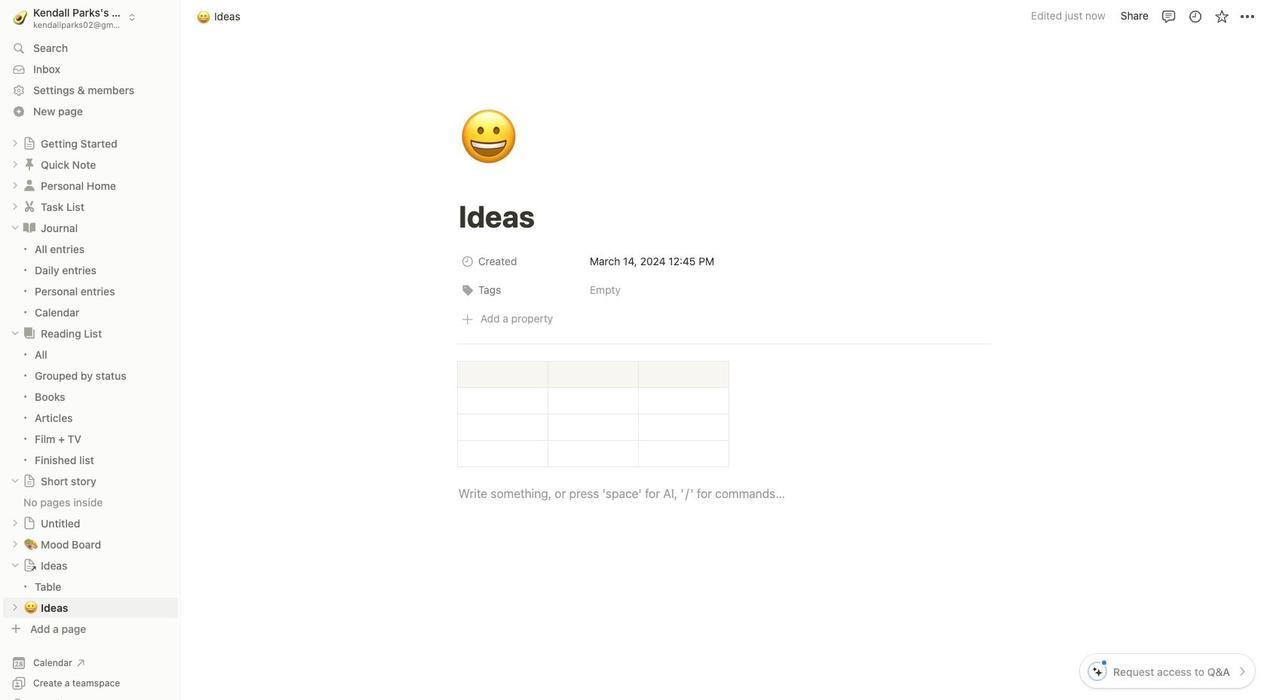 Task type: describe. For each thing, give the bounding box(es) containing it.
group for 2nd close image from the bottom of the page
[[0, 345, 181, 471]]

1 close image from the top
[[11, 224, 20, 233]]

close image
[[11, 477, 20, 486]]

3 open image from the top
[[11, 540, 20, 549]]

1 open image from the top
[[11, 181, 20, 190]]

comments image
[[1161, 9, 1177, 24]]

🎨 image
[[24, 536, 38, 553]]

1 row from the top
[[457, 249, 991, 278]]

change page icon image for close icon
[[23, 475, 36, 488]]

3 close image from the top
[[11, 562, 20, 571]]

3 open image from the top
[[11, 519, 20, 528]]

🥑 image
[[13, 8, 27, 27]]

2 vertical spatial 😀 image
[[24, 599, 38, 617]]

group for first close image from the top of the page
[[0, 239, 181, 323]]

1 horizontal spatial 😀 image
[[197, 8, 210, 25]]



Task type: locate. For each thing, give the bounding box(es) containing it.
2 open image from the top
[[11, 160, 20, 169]]

1 group from the top
[[0, 239, 181, 323]]

😀 image
[[197, 8, 210, 25], [459, 100, 518, 177], [24, 599, 38, 617]]

2 horizontal spatial 😀 image
[[459, 100, 518, 177]]

page properties table
[[457, 249, 991, 306]]

1 vertical spatial group
[[0, 345, 181, 471]]

change page icon image for 3rd open image from the bottom of the page
[[22, 199, 37, 214]]

change page icon image for 2nd open icon from the bottom
[[22, 157, 37, 172]]

change page icon image for 4th open image from the bottom
[[22, 178, 37, 193]]

favorite image
[[1214, 9, 1229, 24]]

0 vertical spatial close image
[[11, 224, 20, 233]]

2 vertical spatial open image
[[11, 540, 20, 549]]

0 vertical spatial group
[[0, 239, 181, 323]]

close image
[[11, 224, 20, 233], [11, 329, 20, 338], [11, 562, 20, 571]]

1 vertical spatial 😀 image
[[459, 100, 518, 177]]

2 close image from the top
[[11, 329, 20, 338]]

change page icon image
[[23, 137, 36, 150], [22, 157, 37, 172], [22, 178, 37, 193], [22, 199, 37, 214], [22, 221, 37, 236], [22, 326, 37, 341], [23, 475, 36, 488], [23, 517, 36, 531], [23, 559, 36, 573]]

change page icon image for second open image from the bottom of the page
[[23, 517, 36, 531]]

4 open image from the top
[[11, 604, 20, 613]]

2 group from the top
[[0, 345, 181, 471]]

open image
[[11, 139, 20, 148], [11, 160, 20, 169], [11, 540, 20, 549]]

2 open image from the top
[[11, 202, 20, 211]]

1 open image from the top
[[11, 139, 20, 148]]

2 row from the top
[[457, 278, 991, 306]]

row
[[457, 249, 991, 278], [457, 278, 991, 306]]

2 vertical spatial close image
[[11, 562, 20, 571]]

1 vertical spatial open image
[[11, 160, 20, 169]]

group
[[0, 239, 181, 323], [0, 345, 181, 471]]

0 vertical spatial 😀 image
[[197, 8, 210, 25]]

updates image
[[1188, 9, 1203, 24]]

change page icon image for 3rd open icon from the bottom of the page
[[23, 137, 36, 150]]

0 vertical spatial open image
[[11, 139, 20, 148]]

open image
[[11, 181, 20, 190], [11, 202, 20, 211], [11, 519, 20, 528], [11, 604, 20, 613]]

0 horizontal spatial 😀 image
[[24, 599, 38, 617]]

1 vertical spatial close image
[[11, 329, 20, 338]]



Task type: vqa. For each thing, say whether or not it's contained in the screenshot.
the Favorite icon at the top right of the page
yes



